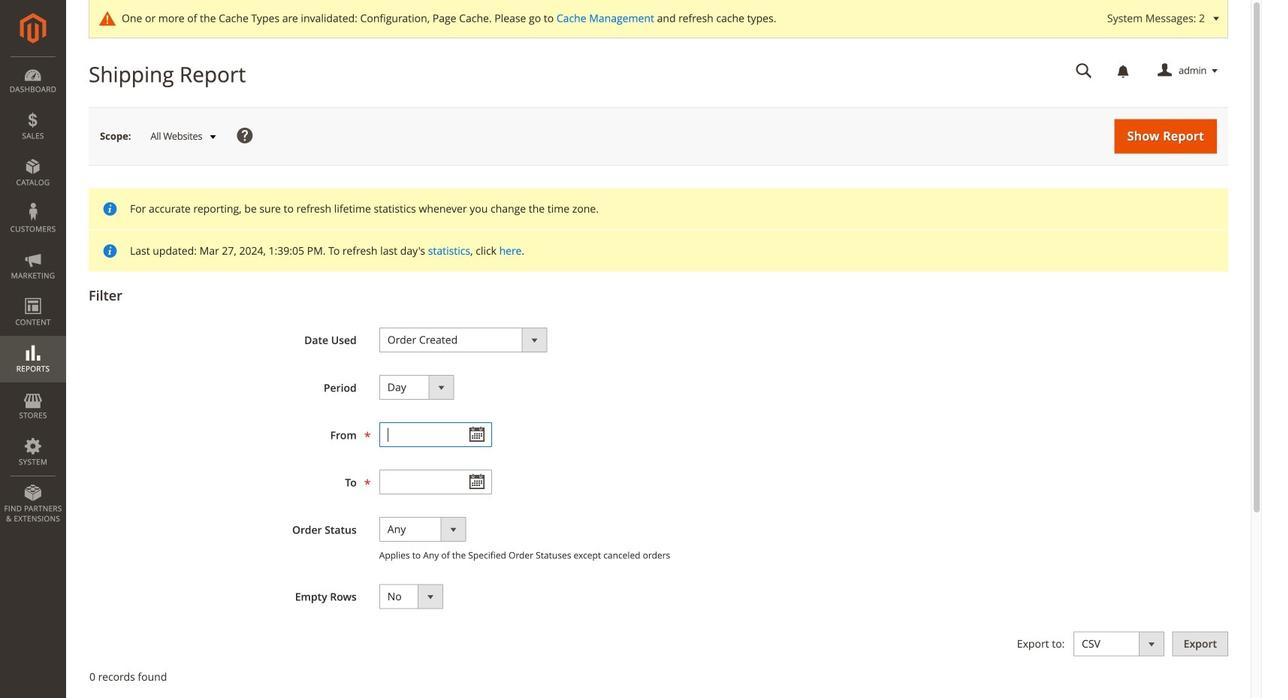 Task type: locate. For each thing, give the bounding box(es) containing it.
menu bar
[[0, 56, 66, 531]]

None text field
[[379, 422, 492, 447], [379, 470, 492, 495], [379, 422, 492, 447], [379, 470, 492, 495]]

None text field
[[1066, 58, 1103, 84]]



Task type: describe. For each thing, give the bounding box(es) containing it.
magento admin panel image
[[20, 13, 46, 44]]



